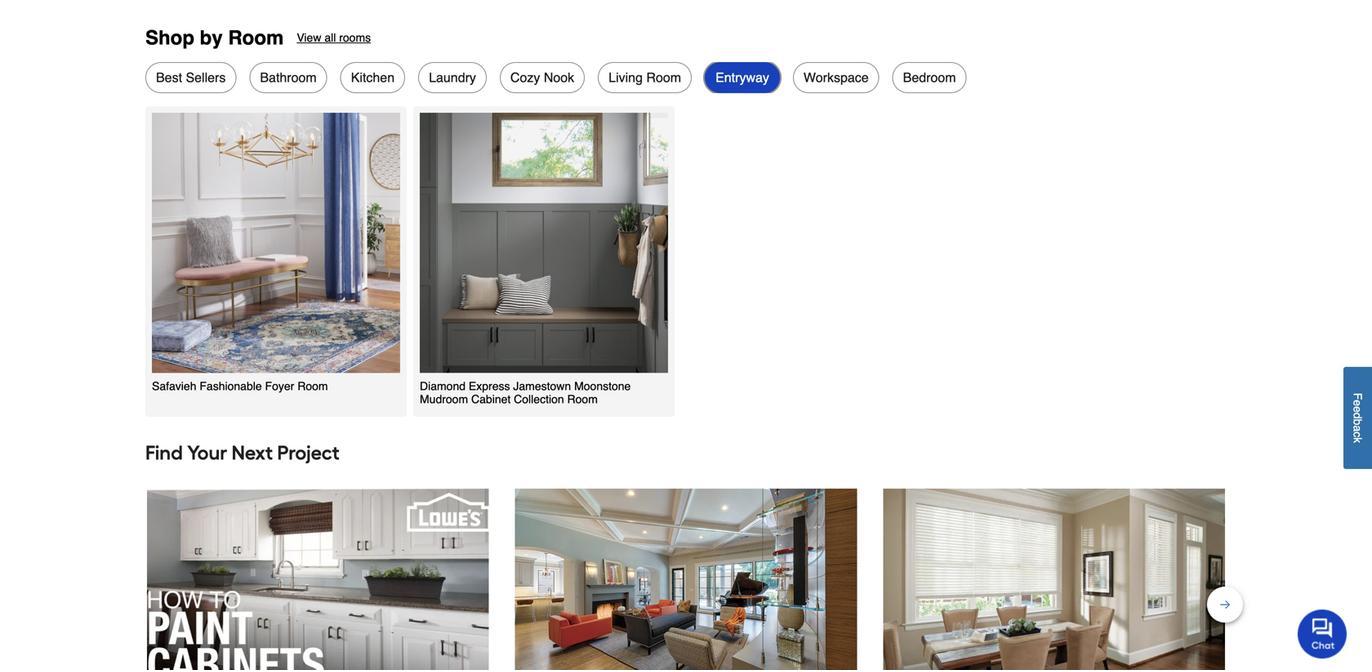 Task type: vqa. For each thing, say whether or not it's contained in the screenshot.
the F
yes



Task type: describe. For each thing, give the bounding box(es) containing it.
your
[[187, 441, 227, 465]]

living room
[[609, 70, 682, 85]]

best
[[156, 70, 182, 85]]

chat invite button image
[[1299, 609, 1348, 659]]

project
[[277, 441, 340, 465]]

all
[[325, 31, 336, 44]]

living
[[609, 70, 643, 85]]

view all rooms
[[297, 31, 371, 44]]

room right by
[[228, 26, 284, 49]]

f
[[1352, 393, 1365, 400]]

c
[[1352, 432, 1365, 437]]

2 e from the top
[[1352, 406, 1365, 413]]

find your next project
[[145, 441, 340, 465]]

moonstone
[[575, 379, 631, 393]]

a
[[1352, 425, 1365, 432]]

sellers
[[186, 70, 226, 85]]

shop
[[145, 26, 194, 49]]

d
[[1352, 413, 1365, 419]]

cozy
[[511, 70, 540, 85]]

express
[[469, 379, 510, 393]]

nook
[[544, 70, 575, 85]]

diamond
[[420, 379, 466, 393]]

1 e from the top
[[1352, 400, 1365, 406]]

b
[[1352, 419, 1365, 425]]

collection
[[514, 393, 564, 406]]

fashionable
[[200, 379, 262, 393]]

room right foyer
[[298, 379, 328, 393]]

f e e d b a c k button
[[1344, 367, 1373, 469]]

find your next project heading
[[145, 436, 1227, 469]]

safavieh fashionable foyer room
[[152, 379, 328, 393]]

kitchen
[[351, 70, 395, 85]]

workspace
[[804, 70, 869, 85]]

k
[[1352, 437, 1365, 443]]

bathroom
[[260, 70, 317, 85]]

mudroom
[[420, 393, 468, 406]]



Task type: locate. For each thing, give the bounding box(es) containing it.
rooms
[[339, 31, 371, 44]]

foyer
[[265, 379, 294, 393]]

diamond express
[[420, 379, 510, 393]]

room right living
[[647, 70, 682, 85]]

entryway
[[716, 70, 770, 85]]

cabinet
[[472, 393, 511, 406]]

find
[[145, 441, 183, 465]]

room
[[228, 26, 284, 49], [647, 70, 682, 85], [298, 379, 328, 393], [564, 393, 598, 406]]

bedroom
[[904, 70, 957, 85]]

e up b
[[1352, 406, 1365, 413]]

e up d
[[1352, 400, 1365, 406]]

best sellers
[[156, 70, 226, 85]]

laundry
[[429, 70, 476, 85]]

jamestown
[[514, 379, 571, 393]]

shop by room
[[145, 26, 284, 49]]

f e e d b a c k
[[1352, 393, 1365, 443]]

e
[[1352, 400, 1365, 406], [1352, 406, 1365, 413]]

cozy nook
[[511, 70, 575, 85]]

view
[[297, 31, 322, 44]]

next
[[232, 441, 273, 465]]

safavieh
[[152, 379, 197, 393]]

view all rooms link
[[297, 26, 371, 49]]

jamestown  moonstone mudroom cabinet collection
[[420, 379, 631, 406]]

room down moonstone
[[564, 393, 598, 406]]

by
[[200, 26, 223, 49]]



